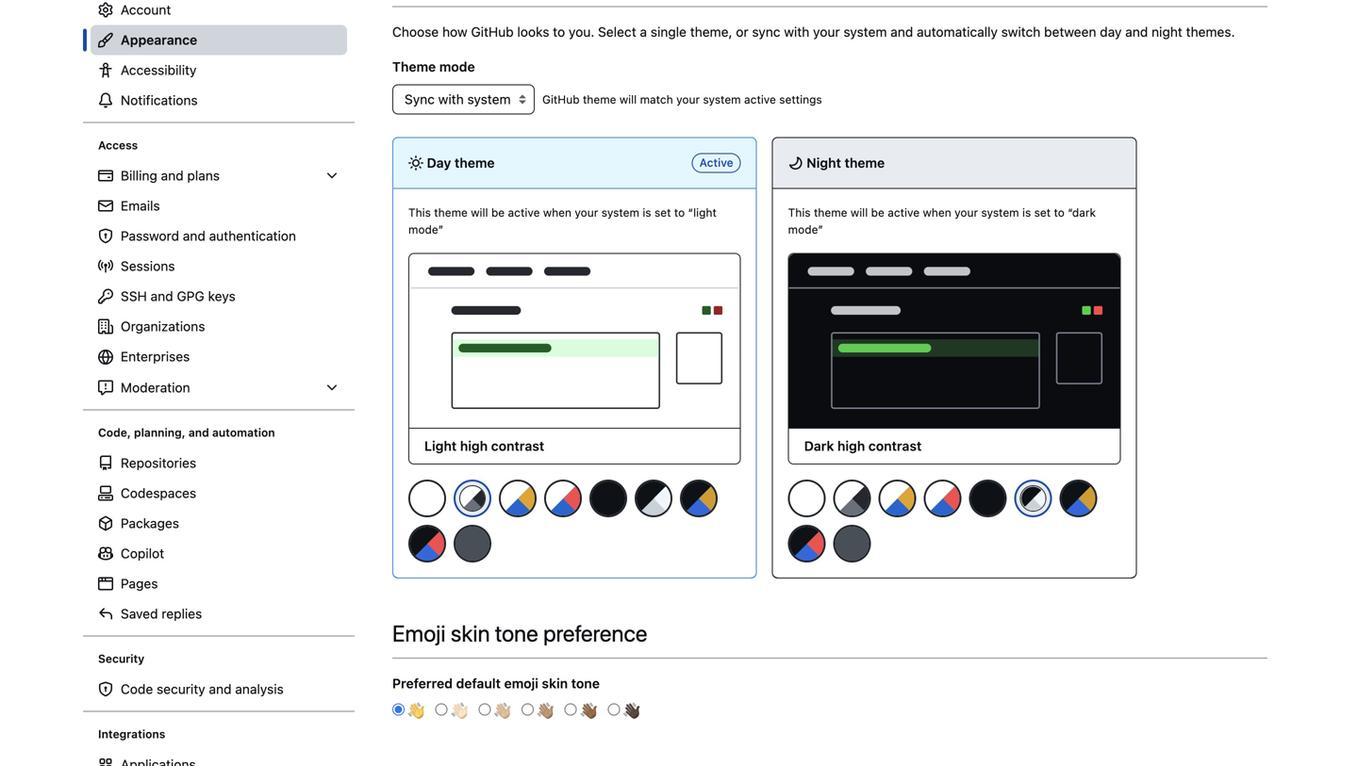 Task type: describe. For each thing, give the bounding box(es) containing it.
replies
[[162, 607, 202, 622]]

choose how github looks to you. select a single theme, or sync with your system and       automatically switch between day and night themes.
[[392, 24, 1235, 40]]

themes.
[[1186, 24, 1235, 40]]

theme for night theme
[[845, 155, 885, 171]]

dark high contrast
[[804, 439, 922, 454]]

account
[[121, 2, 171, 17]]

night theme
[[803, 155, 885, 171]]

high for dark
[[838, 439, 865, 454]]

emoji
[[392, 621, 446, 647]]

dark dimmed image
[[834, 525, 871, 563]]

system right 'with' at top right
[[844, 24, 887, 40]]

enterprises link
[[91, 342, 347, 373]]

dark dimmed image
[[454, 525, 491, 563]]

you.
[[569, 24, 595, 40]]

and down emails link
[[183, 228, 206, 244]]

"dark
[[1068, 206, 1096, 219]]

is for light high contrast
[[643, 206, 651, 219]]

sync
[[752, 24, 781, 40]]

👋🏼
[[494, 701, 511, 723]]

mode
[[439, 59, 475, 75]]

day theme picker option group
[[408, 479, 741, 571]]

password and authentication link
[[91, 221, 347, 251]]

system inside the this theme will be active when your system is set to "light mode"
[[602, 206, 640, 219]]

pages link
[[91, 569, 347, 599]]

saved replies
[[121, 607, 202, 622]]

looks
[[517, 24, 549, 40]]

code, planning, and automation
[[98, 426, 275, 440]]

ssh and gpg keys
[[121, 289, 236, 304]]

dark protanopia & deuteranopia image
[[680, 480, 718, 518]]

dark high contrast image for dark high contrast
[[1021, 487, 1046, 511]]

when for light high contrast
[[543, 206, 572, 219]]

gear image
[[98, 2, 113, 17]]

emoji skin tone preference
[[392, 621, 647, 647]]

notifications link
[[91, 85, 347, 116]]

👋🏽
[[537, 701, 554, 723]]

access
[[98, 139, 138, 152]]

light high contrast image
[[460, 487, 485, 511]]

automatically
[[917, 24, 998, 40]]

light high contrast image
[[834, 480, 871, 518]]

code,
[[98, 426, 131, 440]]

default
[[456, 676, 501, 692]]

and right ssh
[[151, 289, 173, 304]]

globe image
[[98, 350, 113, 365]]

light protanopia & deuteranopia image for dark high contrast
[[879, 480, 917, 518]]

browser image
[[98, 577, 113, 592]]

light tritanopia image
[[924, 480, 962, 518]]

code security and analysis link
[[91, 675, 347, 705]]

light default image for light high contrast
[[408, 480, 446, 518]]

"light
[[688, 206, 717, 219]]

emails link
[[91, 191, 347, 221]]

with
[[784, 24, 810, 40]]

mail image
[[98, 199, 113, 214]]

analysis
[[235, 682, 284, 698]]

copilot
[[121, 546, 164, 562]]

security
[[157, 682, 205, 698]]

codespaces link
[[91, 479, 347, 509]]

repositories link
[[91, 449, 347, 479]]

shield lock image for code security and analysis
[[98, 682, 113, 698]]

key image
[[98, 289, 113, 304]]

security
[[98, 653, 145, 666]]

codespaces
[[121, 486, 196, 501]]

choose
[[392, 24, 439, 40]]

shield lock image for password and authentication
[[98, 229, 113, 244]]

👋
[[408, 701, 425, 723]]

active for dark high contrast
[[888, 206, 920, 219]]

access list
[[91, 161, 347, 403]]

plans
[[187, 168, 220, 183]]

and left the analysis
[[209, 682, 232, 698]]

a
[[640, 24, 647, 40]]

ssh and gpg keys link
[[91, 282, 347, 312]]

this theme will be active when your system is set to "light mode"
[[408, 206, 717, 236]]

dark high contrast image for light high contrast
[[635, 480, 673, 518]]

dark protanopia & deuteranopia image
[[1060, 480, 1098, 518]]

and inside dropdown button
[[161, 168, 184, 183]]

dark tritanopia image for dark high contrast
[[788, 525, 826, 563]]

active for light high contrast
[[508, 206, 540, 219]]

light
[[424, 439, 457, 454]]

theme
[[392, 59, 436, 75]]

code security and analysis
[[121, 682, 284, 698]]

accessibility link
[[91, 55, 347, 85]]

1 vertical spatial github
[[542, 93, 580, 106]]

notifications
[[121, 92, 198, 108]]

package image
[[98, 516, 113, 532]]

repo image
[[98, 456, 113, 471]]

dark tritanopia image for light high contrast
[[408, 525, 446, 563]]

contrast for dark high contrast
[[869, 439, 922, 454]]

to for dark high contrast
[[1054, 206, 1065, 219]]

your inside this theme will be active when your system is set to "dark mode"
[[955, 206, 978, 219]]

night theme picker option group
[[787, 479, 1121, 571]]

this theme will be active when your system is set to "dark mode"
[[788, 206, 1096, 236]]

accessibility image
[[98, 63, 113, 78]]

and right day
[[1126, 24, 1148, 40]]

moderation
[[121, 380, 190, 396]]

integrations
[[98, 728, 165, 741]]

👋🏿
[[623, 701, 640, 723]]

single
[[651, 24, 687, 40]]

code
[[121, 682, 153, 698]]

password and authentication
[[121, 228, 296, 244]]

and left automatically
[[891, 24, 913, 40]]

emoji
[[504, 676, 539, 692]]



Task type: locate. For each thing, give the bounding box(es) containing it.
is inside this theme will be active when your system is set to "dark mode"
[[1023, 206, 1031, 219]]

broadcast image
[[98, 259, 113, 274]]

2 is from the left
[[1023, 206, 1031, 219]]

this down sun image
[[408, 206, 431, 219]]

theme down day theme
[[434, 206, 468, 219]]

dark tritanopia image left dark dimmed icon
[[788, 525, 826, 563]]

automation
[[212, 426, 275, 440]]

dark tritanopia image
[[408, 525, 446, 563], [788, 525, 826, 563]]

1 horizontal spatial this
[[788, 206, 811, 219]]

set left "light
[[655, 206, 671, 219]]

1 be from the left
[[491, 206, 505, 219]]

mode" for light high contrast
[[408, 223, 444, 236]]

mode" inside this theme will be active when your system is set to "dark mode"
[[788, 223, 823, 236]]

sessions
[[121, 258, 175, 274]]

authentication
[[209, 228, 296, 244]]

switch
[[1002, 24, 1041, 40]]

reply image
[[98, 607, 113, 622]]

billing
[[121, 168, 157, 183]]

high for light
[[460, 439, 488, 454]]

high
[[460, 439, 488, 454], [838, 439, 865, 454]]

codespaces image
[[98, 486, 113, 501]]

settings
[[779, 93, 822, 106]]

mode"
[[408, 223, 444, 236], [788, 223, 823, 236]]

gpg
[[177, 289, 204, 304]]

day
[[427, 155, 451, 171]]

👋🏾
[[580, 701, 597, 723]]

set
[[655, 206, 671, 219], [1034, 206, 1051, 219]]

light default image left light high contrast image
[[408, 480, 446, 518]]

this inside this theme will be active when your system is set to "dark mode"
[[788, 206, 811, 219]]

high right dark
[[838, 439, 865, 454]]

be inside the this theme will be active when your system is set to "light mode"
[[491, 206, 505, 219]]

will for light high contrast
[[471, 206, 488, 219]]

repositories
[[121, 456, 196, 471]]

this for dark high contrast
[[788, 206, 811, 219]]

light default image for dark high contrast
[[788, 480, 826, 518]]

1 contrast from the left
[[491, 439, 544, 454]]

sessions link
[[91, 251, 347, 282]]

2 this from the left
[[788, 206, 811, 219]]

set left "dark
[[1034, 206, 1051, 219]]

billing and plans button
[[91, 161, 347, 191]]

dark default image for light high contrast
[[590, 480, 627, 518]]

2 horizontal spatial to
[[1054, 206, 1065, 219]]

theme inside the this theme will be active when your system is set to "light mode"
[[434, 206, 468, 219]]

1 vertical spatial skin
[[542, 676, 568, 692]]

1 horizontal spatial dark default image
[[969, 480, 1007, 518]]

0 horizontal spatial to
[[553, 24, 565, 40]]

set for dark high contrast
[[1034, 206, 1051, 219]]

theme
[[583, 93, 616, 106], [455, 155, 495, 171], [845, 155, 885, 171], [434, 206, 468, 219], [814, 206, 848, 219]]

1 horizontal spatial when
[[923, 206, 952, 219]]

night
[[807, 155, 841, 171]]

1 horizontal spatial tone
[[571, 676, 600, 692]]

planning,
[[134, 426, 185, 440]]

and up repositories link
[[189, 426, 209, 440]]

theme down night at the right
[[814, 206, 848, 219]]

theme for day theme
[[455, 155, 495, 171]]

1 dark default image from the left
[[590, 480, 627, 518]]

be for light
[[491, 206, 505, 219]]

0 horizontal spatial skin
[[451, 621, 490, 647]]

organizations link
[[91, 312, 347, 342]]

theme inside this theme will be active when your system is set to "dark mode"
[[814, 206, 848, 219]]

light protanopia & deuteranopia image for light high contrast
[[499, 480, 537, 518]]

2 contrast from the left
[[869, 439, 922, 454]]

light high contrast
[[424, 439, 544, 454]]

1 this from the left
[[408, 206, 431, 219]]

0 horizontal spatial light default image
[[408, 480, 446, 518]]

will down night theme at the right
[[851, 206, 868, 219]]

shield lock image inside code security and analysis link
[[98, 682, 113, 698]]

None radio
[[392, 704, 405, 716], [435, 704, 448, 716], [392, 704, 405, 716], [435, 704, 448, 716]]

0 horizontal spatial will
[[471, 206, 488, 219]]

0 vertical spatial shield lock image
[[98, 229, 113, 244]]

0 horizontal spatial when
[[543, 206, 572, 219]]

set inside this theme will be active when your system is set to "dark mode"
[[1034, 206, 1051, 219]]

set for light high contrast
[[655, 206, 671, 219]]

1 horizontal spatial active
[[744, 93, 776, 106]]

None radio
[[479, 704, 491, 716], [522, 704, 534, 716], [565, 704, 577, 716], [608, 704, 620, 716], [479, 704, 491, 716], [522, 704, 534, 716], [565, 704, 577, 716], [608, 704, 620, 716]]

your inside the this theme will be active when your system is set to "light mode"
[[575, 206, 598, 219]]

or
[[736, 24, 749, 40]]

day
[[1100, 24, 1122, 40]]

and left plans
[[161, 168, 184, 183]]

0 vertical spatial github
[[471, 24, 514, 40]]

keys
[[208, 289, 236, 304]]

will inside the this theme will be active when your system is set to "light mode"
[[471, 206, 488, 219]]

0 horizontal spatial this
[[408, 206, 431, 219]]

packages link
[[91, 509, 347, 539]]

mode" down sun image
[[408, 223, 444, 236]]

be inside this theme will be active when your system is set to "dark mode"
[[871, 206, 885, 219]]

1 vertical spatial tone
[[571, 676, 600, 692]]

active
[[700, 156, 734, 169]]

theme for github theme will match your system active settings
[[583, 93, 616, 106]]

and
[[891, 24, 913, 40], [1126, 24, 1148, 40], [161, 168, 184, 183], [183, 228, 206, 244], [151, 289, 173, 304], [189, 426, 209, 440], [209, 682, 232, 698]]

moderation button
[[91, 373, 347, 403]]

light protanopia & deuteranopia image inside 'day theme picker' option group
[[499, 480, 537, 518]]

2 high from the left
[[838, 439, 865, 454]]

dark tritanopia image left dark dimmed image
[[408, 525, 446, 563]]

shield lock image
[[98, 229, 113, 244], [98, 682, 113, 698]]

appearance
[[121, 32, 197, 48]]

is
[[643, 206, 651, 219], [1023, 206, 1031, 219]]

1 horizontal spatial light protanopia & deuteranopia image
[[879, 480, 917, 518]]

contrast up light tritanopia icon
[[491, 439, 544, 454]]

how
[[442, 24, 468, 40]]

bell image
[[98, 93, 113, 108]]

this inside the this theme will be active when your system is set to "light mode"
[[408, 206, 431, 219]]

dark default image
[[590, 480, 627, 518], [969, 480, 1007, 518]]

1 horizontal spatial contrast
[[869, 439, 922, 454]]

system left "dark
[[981, 206, 1019, 219]]

select
[[598, 24, 636, 40]]

light protanopia & deuteranopia image right light high contrast icon
[[879, 480, 917, 518]]

theme right night at the right
[[845, 155, 885, 171]]

2 horizontal spatial active
[[888, 206, 920, 219]]

shield lock image inside password and authentication link
[[98, 229, 113, 244]]

preferred
[[392, 676, 453, 692]]

when inside the this theme will be active when your system is set to "light mode"
[[543, 206, 572, 219]]

to for light high contrast
[[674, 206, 685, 219]]

when for dark high contrast
[[923, 206, 952, 219]]

theme,
[[690, 24, 732, 40]]

2 dark tritanopia image from the left
[[788, 525, 826, 563]]

will for dark high contrast
[[851, 206, 868, 219]]

copilot link
[[91, 539, 347, 569]]

2 be from the left
[[871, 206, 885, 219]]

shield lock image up broadcast "image" at the top left of the page
[[98, 229, 113, 244]]

is left "light
[[643, 206, 651, 219]]

be down day theme
[[491, 206, 505, 219]]

1 high from the left
[[460, 439, 488, 454]]

0 horizontal spatial tone
[[495, 621, 538, 647]]

1 when from the left
[[543, 206, 572, 219]]

active
[[744, 93, 776, 106], [508, 206, 540, 219], [888, 206, 920, 219]]

paintbrush image
[[98, 33, 113, 48]]

light protanopia & deuteranopia image left light tritanopia icon
[[499, 480, 537, 518]]

moon image
[[788, 156, 803, 171]]

2 horizontal spatial will
[[851, 206, 868, 219]]

theme mode
[[392, 59, 475, 75]]

0 horizontal spatial contrast
[[491, 439, 544, 454]]

tone up emoji
[[495, 621, 538, 647]]

active inside the this theme will be active when your system is set to "light mode"
[[508, 206, 540, 219]]

pages
[[121, 576, 158, 592]]

1 horizontal spatial high
[[838, 439, 865, 454]]

packages
[[121, 516, 179, 532]]

code, planning, and automation list
[[91, 449, 347, 630]]

contrast
[[491, 439, 544, 454], [869, 439, 922, 454]]

1 horizontal spatial light default image
[[788, 480, 826, 518]]

light default image
[[408, 480, 446, 518], [788, 480, 826, 518]]

0 horizontal spatial high
[[460, 439, 488, 454]]

1 light protanopia & deuteranopia image from the left
[[499, 480, 537, 518]]

2 light protanopia & deuteranopia image from the left
[[879, 480, 917, 518]]

skin up 👋🏽
[[542, 676, 568, 692]]

system up active
[[703, 93, 741, 106]]

high right light
[[460, 439, 488, 454]]

to
[[553, 24, 565, 40], [674, 206, 685, 219], [1054, 206, 1065, 219]]

will down day theme
[[471, 206, 488, 219]]

1 horizontal spatial mode"
[[788, 223, 823, 236]]

1 horizontal spatial will
[[620, 93, 637, 106]]

active inside this theme will be active when your system is set to "dark mode"
[[888, 206, 920, 219]]

dark high contrast image left dark protanopia & deuteranopia image
[[1021, 487, 1046, 511]]

dark high contrast image
[[635, 480, 673, 518], [1021, 487, 1046, 511]]

1 vertical spatial shield lock image
[[98, 682, 113, 698]]

1 set from the left
[[655, 206, 671, 219]]

preference
[[543, 621, 647, 647]]

0 horizontal spatial dark default image
[[590, 480, 627, 518]]

will
[[620, 93, 637, 106], [471, 206, 488, 219], [851, 206, 868, 219]]

this for light high contrast
[[408, 206, 431, 219]]

accessibility
[[121, 62, 197, 78]]

will inside this theme will be active when your system is set to "dark mode"
[[851, 206, 868, 219]]

1 dark tritanopia image from the left
[[408, 525, 446, 563]]

0 horizontal spatial be
[[491, 206, 505, 219]]

light protanopia & deuteranopia image inside night theme picker option group
[[879, 480, 917, 518]]

to left "light
[[674, 206, 685, 219]]

be
[[491, 206, 505, 219], [871, 206, 885, 219]]

is inside the this theme will be active when your system is set to "light mode"
[[643, 206, 651, 219]]

this down moon 'icon' at the right of page
[[788, 206, 811, 219]]

mode" for dark high contrast
[[788, 223, 823, 236]]

1 mode" from the left
[[408, 223, 444, 236]]

to inside this theme will be active when your system is set to "dark mode"
[[1054, 206, 1065, 219]]

preferred default emoji skin tone option group
[[392, 701, 1268, 723]]

dark
[[804, 439, 834, 454]]

1 horizontal spatial to
[[674, 206, 685, 219]]

0 horizontal spatial dark high contrast image
[[635, 480, 673, 518]]

emoji skin tone preference element
[[392, 617, 1268, 723]]

account link
[[91, 0, 347, 25]]

github theme will match your system active settings
[[542, 93, 822, 106]]

0 horizontal spatial light protanopia & deuteranopia image
[[499, 480, 537, 518]]

to inside the this theme will be active when your system is set to "light mode"
[[674, 206, 685, 219]]

system inside this theme will be active when your system is set to "dark mode"
[[981, 206, 1019, 219]]

when inside this theme will be active when your system is set to "dark mode"
[[923, 206, 952, 219]]

be for dark
[[871, 206, 885, 219]]

1 horizontal spatial skin
[[542, 676, 568, 692]]

dark default image for dark high contrast
[[969, 480, 1007, 518]]

skin
[[451, 621, 490, 647], [542, 676, 568, 692]]

set inside the this theme will be active when your system is set to "light mode"
[[655, 206, 671, 219]]

1 horizontal spatial github
[[542, 93, 580, 106]]

shield lock image left code
[[98, 682, 113, 698]]

tone up 👋🏾
[[571, 676, 600, 692]]

1 horizontal spatial be
[[871, 206, 885, 219]]

preferred default emoji skin tone
[[392, 676, 600, 692]]

appearance link
[[91, 25, 347, 55]]

billing and plans
[[121, 168, 220, 183]]

2 mode" from the left
[[788, 223, 823, 236]]

to left "dark
[[1054, 206, 1065, 219]]

👋🏻
[[451, 701, 468, 723]]

saved
[[121, 607, 158, 622]]

system left "light
[[602, 206, 640, 219]]

will left match
[[620, 93, 637, 106]]

light protanopia & deuteranopia image
[[499, 480, 537, 518], [879, 480, 917, 518]]

2 shield lock image from the top
[[98, 682, 113, 698]]

ssh
[[121, 289, 147, 304]]

github
[[471, 24, 514, 40], [542, 93, 580, 106]]

copilot image
[[98, 547, 113, 562]]

1 horizontal spatial set
[[1034, 206, 1051, 219]]

theme left match
[[583, 93, 616, 106]]

0 vertical spatial skin
[[451, 621, 490, 647]]

dark default image right light tritanopia image
[[969, 480, 1007, 518]]

dark high contrast image left dark protanopia & deuteranopia icon
[[635, 480, 673, 518]]

dark default image right light tritanopia icon
[[590, 480, 627, 518]]

light default image left light high contrast icon
[[788, 480, 826, 518]]

is left "dark
[[1023, 206, 1031, 219]]

apps image
[[98, 758, 113, 767]]

night
[[1152, 24, 1183, 40]]

2 dark default image from the left
[[969, 480, 1007, 518]]

is for dark high contrast
[[1023, 206, 1031, 219]]

2 when from the left
[[923, 206, 952, 219]]

0 horizontal spatial github
[[471, 24, 514, 40]]

contrast for light high contrast
[[491, 439, 544, 454]]

be down night theme at the right
[[871, 206, 885, 219]]

match
[[640, 93, 673, 106]]

theme for this theme will be active when your system is set to "dark mode"
[[814, 206, 848, 219]]

github right how
[[471, 24, 514, 40]]

0 horizontal spatial mode"
[[408, 223, 444, 236]]

theme for this theme will be active when your system is set to "light mode"
[[434, 206, 468, 219]]

to left you.
[[553, 24, 565, 40]]

theme right day
[[455, 155, 495, 171]]

1 horizontal spatial dark high contrast image
[[1021, 487, 1046, 511]]

organizations
[[121, 319, 205, 334]]

skin up default
[[451, 621, 490, 647]]

contrast up light high contrast icon
[[869, 439, 922, 454]]

1 horizontal spatial dark tritanopia image
[[788, 525, 826, 563]]

1 horizontal spatial is
[[1023, 206, 1031, 219]]

1 light default image from the left
[[408, 480, 446, 518]]

tone
[[495, 621, 538, 647], [571, 676, 600, 692]]

2 set from the left
[[1034, 206, 1051, 219]]

enterprises
[[121, 349, 190, 365]]

0 horizontal spatial active
[[508, 206, 540, 219]]

1 shield lock image from the top
[[98, 229, 113, 244]]

organization image
[[98, 319, 113, 334]]

system
[[844, 24, 887, 40], [703, 93, 741, 106], [602, 206, 640, 219], [981, 206, 1019, 219]]

0 horizontal spatial set
[[655, 206, 671, 219]]

github down you.
[[542, 93, 580, 106]]

saved replies link
[[91, 599, 347, 630]]

mode" inside the this theme will be active when your system is set to "light mode"
[[408, 223, 444, 236]]

1 is from the left
[[643, 206, 651, 219]]

password
[[121, 228, 179, 244]]

light tritanopia image
[[544, 480, 582, 518]]

sun image
[[408, 156, 424, 171]]

2 light default image from the left
[[788, 480, 826, 518]]

mode" down moon 'icon' at the right of page
[[788, 223, 823, 236]]

day theme
[[424, 155, 495, 171]]

0 horizontal spatial is
[[643, 206, 651, 219]]

0 vertical spatial tone
[[495, 621, 538, 647]]

0 horizontal spatial dark tritanopia image
[[408, 525, 446, 563]]



Task type: vqa. For each thing, say whether or not it's contained in the screenshot.
2nd dot fill icon from the top
no



